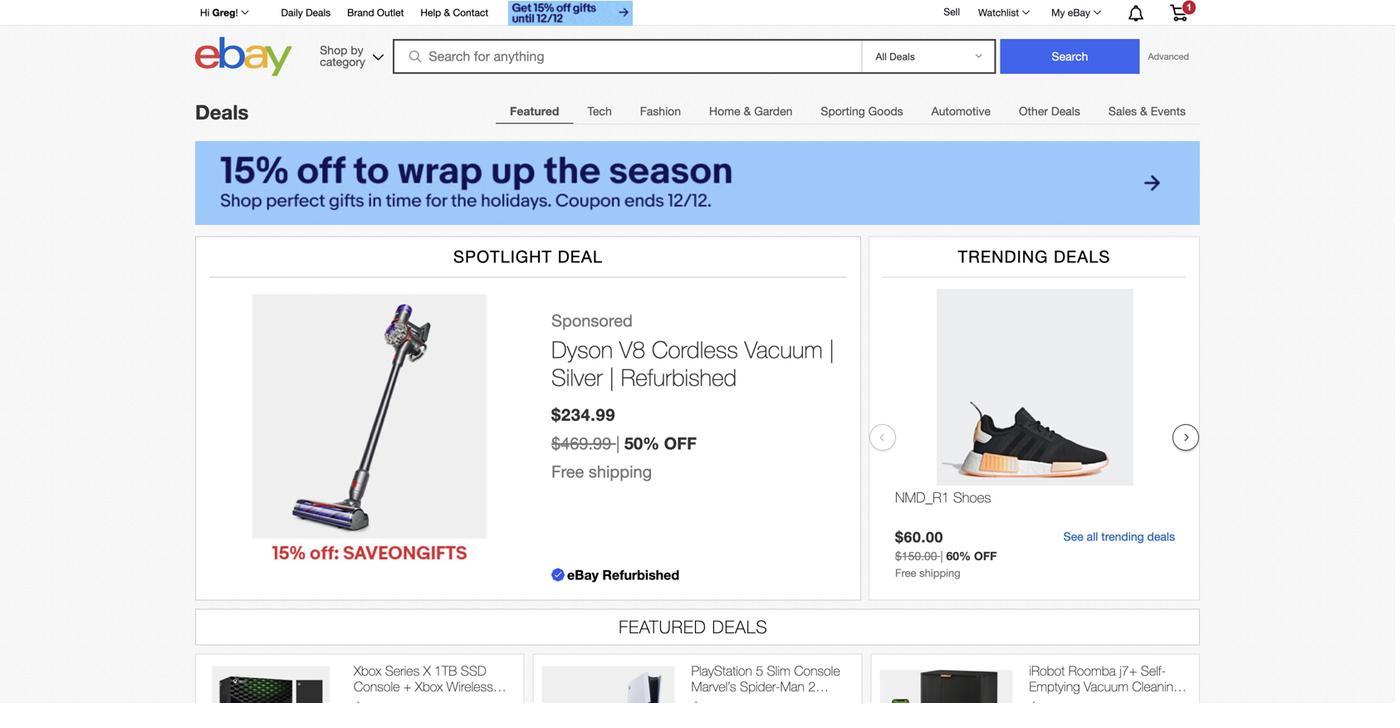 Task type: locate. For each thing, give the bounding box(es) containing it.
& right help
[[444, 7, 450, 18]]

+
[[404, 679, 412, 695]]

sell
[[944, 6, 960, 18]]

vacuum inside irobot roomba j7+ self- emptying vacuum cleaning robot - certifi
[[1084, 679, 1129, 695]]

featured left tech
[[510, 104, 559, 118]]

1 horizontal spatial featured
[[619, 617, 707, 637]]

& right the home
[[744, 104, 751, 118]]

spotlight deal
[[454, 247, 603, 267]]

robot down "+"
[[410, 695, 444, 704]]

60%
[[947, 550, 971, 563]]

roomba
[[1069, 663, 1116, 679]]

xbox down x
[[415, 679, 443, 695]]

refurbished down cordless
[[621, 364, 737, 391]]

1 horizontal spatial off
[[974, 550, 997, 563]]

featured
[[510, 104, 559, 118], [619, 617, 707, 637]]

free down $469.99
[[552, 462, 584, 482]]

deals for daily deals
[[306, 7, 331, 18]]

deals for other deals
[[1052, 104, 1081, 118]]

None submit
[[1001, 39, 1140, 74]]

0 vertical spatial ebay
[[1068, 7, 1091, 18]]

1 horizontal spatial &
[[744, 104, 751, 118]]

white
[[447, 695, 478, 704]]

5
[[756, 663, 764, 679]]

0 vertical spatial refurbished
[[621, 364, 737, 391]]

see
[[1064, 530, 1084, 544]]

deals inside 'account' navigation
[[306, 7, 331, 18]]

& for home
[[744, 104, 751, 118]]

1 horizontal spatial vacuum
[[1084, 679, 1129, 695]]

featured link
[[496, 95, 574, 128]]

deals inside tab list
[[1052, 104, 1081, 118]]

1 vertical spatial free
[[896, 567, 917, 580]]

shipping
[[589, 462, 652, 482], [920, 567, 961, 580]]

1 vertical spatial featured
[[619, 617, 707, 637]]

my
[[1052, 7, 1066, 18]]

brand outlet link
[[347, 4, 404, 22]]

menu bar
[[496, 94, 1200, 128]]

home & garden
[[710, 104, 793, 118]]

shoes
[[954, 489, 992, 506]]

automotive link
[[918, 95, 1005, 128]]

2 robot from the left
[[1030, 695, 1063, 704]]

0 vertical spatial off
[[664, 434, 697, 454]]

1 horizontal spatial ebay
[[1068, 7, 1091, 18]]

& inside help & contact link
[[444, 7, 450, 18]]

none submit inside shop by category banner
[[1001, 39, 1140, 74]]

0 horizontal spatial vacuum
[[745, 336, 823, 363]]

ebay inside my ebay link
[[1068, 7, 1091, 18]]

sponsored dyson v8 cordless vacuum | silver | refurbished
[[552, 311, 835, 391]]

refurbished inside sponsored dyson v8 cordless vacuum | silver | refurbished
[[621, 364, 737, 391]]

robot
[[410, 695, 444, 704], [1030, 695, 1063, 704]]

1 horizontal spatial xbox
[[415, 679, 443, 695]]

1 vertical spatial ebay
[[567, 567, 599, 583]]

0 horizontal spatial free
[[552, 462, 584, 482]]

$150.00 | 60% off free shipping
[[896, 550, 997, 580]]

2 horizontal spatial &
[[1141, 104, 1148, 118]]

see all trending deals
[[1064, 530, 1176, 544]]

1 vertical spatial shipping
[[920, 567, 961, 580]]

& inside 'sales & events' link
[[1141, 104, 1148, 118]]

refurbished up featured deals on the bottom of the page
[[603, 567, 680, 583]]

sales
[[1109, 104, 1137, 118]]

free down $150.00
[[896, 567, 917, 580]]

menu bar containing featured
[[496, 94, 1200, 128]]

events
[[1151, 104, 1186, 118]]

1 horizontal spatial robot
[[1030, 695, 1063, 704]]

shipping inside $150.00 | 60% off free shipping
[[920, 567, 961, 580]]

tab list
[[496, 94, 1200, 128]]

sales & events link
[[1095, 95, 1200, 128]]

0 horizontal spatial console
[[354, 679, 400, 695]]

off inside $150.00 | 60% off free shipping
[[974, 550, 997, 563]]

robot inside irobot roomba j7+ self- emptying vacuum cleaning robot - certifi
[[1030, 695, 1063, 704]]

$469.99 | 50% off
[[552, 434, 697, 454]]

off right 50%
[[664, 434, 697, 454]]

1 robot from the left
[[410, 695, 444, 704]]

fashion link
[[626, 95, 695, 128]]

shipping down 60%
[[920, 567, 961, 580]]

shop by category banner
[[191, 0, 1200, 81]]

1 horizontal spatial shipping
[[920, 567, 961, 580]]

| inside $150.00 | 60% off free shipping
[[941, 550, 943, 563]]

0 horizontal spatial off
[[664, 434, 697, 454]]

1 horizontal spatial console
[[794, 663, 840, 679]]

xbox up controller
[[354, 663, 382, 679]]

greg
[[212, 7, 235, 18]]

ebay refurbished
[[567, 567, 680, 583]]

other deals
[[1019, 104, 1081, 118]]

dyson v8 cordless vacuum | silver | refurbished link
[[552, 336, 844, 392]]

0 vertical spatial featured
[[510, 104, 559, 118]]

free shipping
[[552, 462, 652, 482]]

1 horizontal spatial free
[[896, 567, 917, 580]]

0 vertical spatial vacuum
[[745, 336, 823, 363]]

$234.99
[[552, 405, 616, 425]]

1 vertical spatial vacuum
[[1084, 679, 1129, 695]]

off right 60%
[[974, 550, 997, 563]]

brand
[[347, 7, 374, 18]]

playstation 5 slim console marvel's spider-man 2 bundle
[[692, 663, 840, 704]]

off for 50%
[[664, 434, 697, 454]]

console
[[794, 663, 840, 679], [354, 679, 400, 695]]

daily deals link
[[281, 4, 331, 22]]

-
[[1067, 695, 1071, 704]]

controller
[[354, 695, 406, 704]]

shipping down $469.99 | 50% off
[[589, 462, 652, 482]]

xbox series x 1tb ssd console + xbox wireless controller robot white
[[354, 663, 493, 704]]

category
[[320, 55, 365, 69]]

0 horizontal spatial robot
[[410, 695, 444, 704]]

home
[[710, 104, 741, 118]]

0 vertical spatial shipping
[[589, 462, 652, 482]]

featured down the ebay refurbished
[[619, 617, 707, 637]]

vacuum inside sponsored dyson v8 cordless vacuum | silver | refurbished
[[745, 336, 823, 363]]

1 vertical spatial off
[[974, 550, 997, 563]]

ebay
[[1068, 7, 1091, 18], [567, 567, 599, 583]]

robot down emptying
[[1030, 695, 1063, 704]]

man
[[781, 679, 805, 695]]

console up 2
[[794, 663, 840, 679]]

playstation
[[692, 663, 753, 679]]

featured for featured
[[510, 104, 559, 118]]

sporting goods
[[821, 104, 904, 118]]

0 horizontal spatial featured
[[510, 104, 559, 118]]

ssd
[[461, 663, 487, 679]]

& right sales
[[1141, 104, 1148, 118]]

shop by category
[[320, 43, 365, 69]]

deals
[[306, 7, 331, 18], [195, 100, 249, 124], [1052, 104, 1081, 118], [1054, 247, 1111, 267], [713, 617, 768, 637]]

0 horizontal spatial shipping
[[589, 462, 652, 482]]

account navigation
[[191, 0, 1200, 28]]

$60.00
[[896, 529, 944, 546]]

15% off to wrap up the season shop perfect gifts in time for the holidays. coupon ends 12/12. image
[[195, 141, 1200, 225]]

irobot roomba j7+ self- emptying vacuum cleaning robot - certifi link
[[1030, 663, 1191, 704]]

hi greg !
[[200, 7, 238, 18]]

off
[[664, 434, 697, 454], [974, 550, 997, 563]]

v8
[[620, 336, 646, 363]]

$469.99
[[552, 434, 612, 454]]

sponsored
[[552, 311, 633, 331]]

console up controller
[[354, 679, 400, 695]]

0 horizontal spatial &
[[444, 7, 450, 18]]

tech link
[[574, 95, 626, 128]]

sell link
[[937, 6, 968, 18]]

contact
[[453, 7, 489, 18]]

2
[[809, 679, 816, 695]]

slim
[[767, 663, 791, 679]]

daily
[[281, 7, 303, 18]]

1 vertical spatial refurbished
[[603, 567, 680, 583]]

& inside the home & garden link
[[744, 104, 751, 118]]

other
[[1019, 104, 1048, 118]]



Task type: vqa. For each thing, say whether or not it's contained in the screenshot.
11/13.
no



Task type: describe. For each thing, give the bounding box(es) containing it.
all
[[1087, 530, 1099, 544]]

emptying
[[1030, 679, 1081, 695]]

advanced
[[1149, 51, 1190, 62]]

dyson
[[552, 336, 613, 363]]

other deals link
[[1005, 95, 1095, 128]]

nmd_r1 shoes
[[896, 489, 992, 506]]

$150.00
[[896, 550, 938, 563]]

self-
[[1141, 663, 1167, 679]]

watchlist
[[979, 7, 1019, 18]]

nmd_r1 shoes link
[[896, 489, 1176, 527]]

deals for featured deals
[[713, 617, 768, 637]]

series
[[385, 663, 420, 679]]

cleaning
[[1133, 679, 1181, 695]]

deals
[[1148, 530, 1176, 544]]

get an extra 15% off image
[[509, 1, 633, 26]]

1
[[1187, 2, 1192, 12]]

console inside xbox series x 1tb ssd console + xbox wireless controller robot white
[[354, 679, 400, 695]]

j7+
[[1120, 663, 1138, 679]]

1 link
[[1161, 0, 1198, 24]]

help & contact link
[[421, 4, 489, 22]]

robot inside xbox series x 1tb ssd console + xbox wireless controller robot white
[[410, 695, 444, 704]]

daily deals
[[281, 7, 331, 18]]

watchlist link
[[970, 2, 1038, 22]]

wireless
[[447, 679, 493, 695]]

free inside $150.00 | 60% off free shipping
[[896, 567, 917, 580]]

off for 60%
[[974, 550, 997, 563]]

cordless
[[652, 336, 738, 363]]

hi
[[200, 7, 210, 18]]

& for sales
[[1141, 104, 1148, 118]]

deals link
[[195, 100, 249, 124]]

xbox series x 1tb ssd console + xbox wireless controller robot white link
[[354, 663, 516, 704]]

0 horizontal spatial ebay
[[567, 567, 599, 583]]

irobot roomba j7+ self- emptying vacuum cleaning robot - certifi
[[1030, 663, 1181, 704]]

see all trending deals link
[[1064, 530, 1176, 544]]

50%
[[625, 434, 660, 454]]

0 horizontal spatial xbox
[[354, 663, 382, 679]]

console inside playstation 5 slim console marvel's spider-man 2 bundle
[[794, 663, 840, 679]]

outlet
[[377, 7, 404, 18]]

sporting goods link
[[807, 95, 918, 128]]

trending
[[958, 247, 1049, 267]]

advanced link
[[1140, 40, 1198, 73]]

| inside $469.99 | 50% off
[[616, 434, 620, 454]]

x
[[423, 663, 431, 679]]

spider-
[[740, 679, 781, 695]]

brand outlet
[[347, 7, 404, 18]]

help & contact
[[421, 7, 489, 18]]

help
[[421, 7, 441, 18]]

playstation 5 slim console marvel's spider-man 2 bundle link
[[692, 663, 853, 704]]

sales & events
[[1109, 104, 1186, 118]]

trending deals
[[958, 247, 1111, 267]]

trending
[[1102, 530, 1145, 544]]

my ebay
[[1052, 7, 1091, 18]]

featured deals
[[619, 617, 768, 637]]

nmd_r1
[[896, 489, 950, 506]]

0 vertical spatial free
[[552, 462, 584, 482]]

shop by category button
[[313, 37, 387, 73]]

my ebay link
[[1043, 2, 1109, 22]]

& for help
[[444, 7, 450, 18]]

by
[[351, 43, 364, 57]]

marvel's
[[692, 679, 737, 695]]

tech
[[588, 104, 612, 118]]

goods
[[869, 104, 904, 118]]

irobot
[[1030, 663, 1065, 679]]

fashion
[[640, 104, 681, 118]]

Search for anything text field
[[396, 41, 859, 72]]

garden
[[755, 104, 793, 118]]

automotive
[[932, 104, 991, 118]]

spotlight
[[454, 247, 552, 267]]

!
[[235, 7, 238, 18]]

sporting
[[821, 104, 866, 118]]

home & garden link
[[695, 95, 807, 128]]

featured for featured deals
[[619, 617, 707, 637]]

1tb
[[435, 663, 457, 679]]

bundle
[[692, 695, 730, 704]]

tab list containing featured
[[496, 94, 1200, 128]]

deals for trending deals
[[1054, 247, 1111, 267]]

silver
[[552, 364, 603, 391]]



